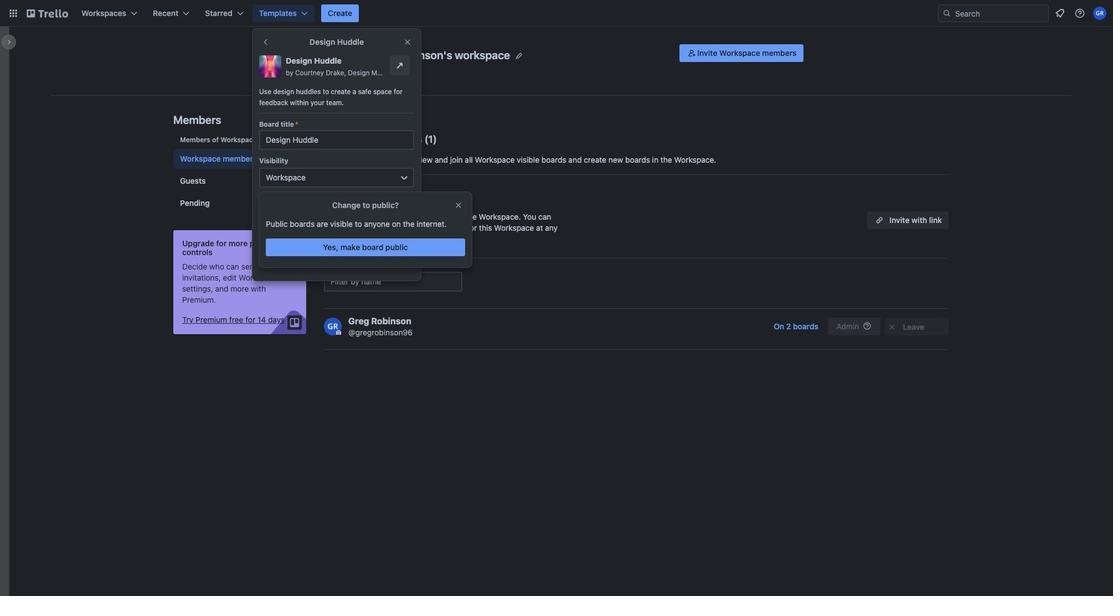 Task type: locate. For each thing, give the bounding box(es) containing it.
guests
[[180, 176, 206, 186]]

workspace members down of
[[180, 154, 257, 163]]

with inside upgrade for more permissions controls decide who can send invitations, edit workspace settings, and more with premium.
[[251, 284, 266, 294]]

(1)
[[259, 154, 269, 163]]

new down activity
[[273, 224, 288, 233]]

2 horizontal spatial with
[[912, 216, 928, 225]]

1 vertical spatial members
[[180, 136, 211, 144]]

members up of
[[173, 114, 221, 126]]

back to home image
[[27, 4, 68, 22]]

1 horizontal spatial close popover image
[[454, 201, 463, 210]]

members inside activity and members will not be copied to the new board.
[[303, 213, 337, 222]]

1 vertical spatial close popover image
[[454, 201, 463, 210]]

with
[[353, 212, 368, 222], [912, 216, 928, 225], [251, 284, 266, 294]]

1 vertical spatial visible
[[330, 219, 353, 229]]

create button down the time.
[[259, 248, 415, 265]]

workspace inside upgrade for more permissions controls decide who can send invitations, edit workspace settings, and more with premium.
[[239, 273, 279, 283]]

close popover image
[[403, 38, 412, 47], [454, 201, 463, 210]]

1 vertical spatial a
[[409, 223, 413, 233]]

for left 14
[[246, 315, 256, 325]]

members for members of workspace boards
[[180, 136, 211, 144]]

to
[[323, 88, 329, 96], [398, 191, 408, 202], [363, 201, 370, 210], [404, 213, 411, 222], [355, 219, 362, 229]]

title
[[281, 120, 294, 129]]

0 horizontal spatial a
[[353, 88, 357, 96]]

workspace members down safe
[[324, 134, 422, 145]]

1 vertical spatial greg
[[349, 316, 369, 326]]

a right on
[[409, 223, 413, 233]]

0 horizontal spatial with
[[251, 284, 266, 294]]

0 vertical spatial this
[[446, 212, 459, 222]]

0 horizontal spatial create
[[331, 88, 351, 96]]

open information menu image
[[1075, 8, 1086, 19]]

0 vertical spatial invite
[[698, 48, 718, 58]]

public?
[[372, 201, 399, 210]]

1 vertical spatial workspace.
[[479, 212, 521, 222]]

0 vertical spatial design
[[310, 37, 335, 47]]

private
[[380, 63, 402, 72]]

for right space at the left top of page
[[394, 88, 403, 96]]

the right on
[[403, 219, 415, 229]]

0 horizontal spatial invite
[[324, 191, 350, 202]]

0 vertical spatial huddle
[[337, 37, 364, 47]]

with for invite
[[912, 216, 928, 225]]

the
[[661, 155, 673, 165], [403, 219, 415, 229], [259, 224, 271, 233]]

change
[[332, 201, 361, 210]]

a left safe
[[353, 88, 357, 96]]

1 horizontal spatial create
[[384, 223, 407, 233]]

new left in
[[609, 155, 624, 165]]

this member is an admin of this workspace. image
[[336, 331, 341, 336]]

with for anyone
[[353, 212, 368, 222]]

also
[[324, 223, 339, 233]]

make
[[341, 243, 360, 252]]

create down the time.
[[325, 252, 349, 261]]

0 vertical spatial visible
[[517, 155, 540, 165]]

design up design huddle link
[[310, 37, 335, 47]]

create button up "design huddle" in the left of the page
[[321, 4, 359, 22]]

0 vertical spatial create
[[331, 88, 351, 96]]

anyone
[[324, 212, 351, 222]]

new inside 'anyone with an invite link can join this free workspace. you can also disable and create a new invite link for this workspace at any time.'
[[415, 223, 430, 233]]

join down you
[[431, 212, 444, 222]]

)
[[433, 134, 437, 145]]

g button
[[330, 44, 363, 78]]

1 horizontal spatial new
[[415, 223, 430, 233]]

2 horizontal spatial invite
[[890, 216, 910, 225]]

a
[[353, 88, 357, 96], [409, 223, 413, 233]]

1 horizontal spatial workspace.
[[675, 155, 717, 165]]

can up 'edit'
[[226, 262, 239, 272]]

and inside upgrade for more permissions controls decide who can send invitations, edit workspace settings, and more with premium.
[[215, 284, 229, 294]]

invite for invite members to join you
[[324, 191, 350, 202]]

0 vertical spatial close popover image
[[403, 38, 412, 47]]

team.
[[326, 99, 344, 107]]

for inside 'anyone with an invite link can join this free workspace. you can also disable and create a new invite link for this workspace at any time.'
[[467, 223, 477, 233]]

members
[[763, 48, 797, 58], [379, 134, 422, 145], [223, 154, 257, 163], [366, 155, 400, 165], [352, 191, 396, 202], [303, 213, 337, 222]]

1 vertical spatial workspace members
[[180, 154, 257, 163]]

with inside 'anyone with an invite link can join this free workspace. you can also disable and create a new invite link for this workspace at any time.'
[[353, 212, 368, 222]]

0 vertical spatial workspace members
[[324, 134, 422, 145]]

the inside activity and members will not be copied to the new board.
[[259, 224, 271, 233]]

sm image
[[687, 48, 698, 59]]

1 vertical spatial this
[[479, 223, 492, 233]]

courtney
[[295, 69, 324, 77]]

workspace right all
[[475, 155, 515, 165]]

can
[[402, 155, 415, 165], [416, 212, 429, 222], [539, 212, 552, 222], [226, 262, 239, 272]]

boards
[[259, 136, 281, 144], [542, 155, 567, 165], [626, 155, 651, 165], [290, 219, 315, 229], [794, 322, 819, 331]]

1 vertical spatial create
[[584, 155, 607, 165]]

1 horizontal spatial link
[[453, 223, 465, 233]]

are
[[317, 219, 328, 229]]

on
[[774, 322, 785, 331]]

space
[[373, 88, 392, 96]]

will
[[339, 213, 351, 222]]

invite for invite with link
[[890, 216, 910, 225]]

invite down you
[[432, 223, 451, 233]]

1 vertical spatial invite
[[324, 191, 350, 202]]

for down free
[[467, 223, 477, 233]]

design up safe
[[348, 69, 370, 77]]

by
[[286, 69, 294, 77]]

huddle up drake,
[[314, 56, 342, 65]]

0 notifications image
[[1054, 7, 1067, 20]]

greg for greg robinson @gregrobinson96
[[349, 316, 369, 326]]

members
[[173, 114, 221, 126], [180, 136, 211, 144]]

Search field
[[952, 5, 1049, 22]]

return to previous screen image
[[262, 38, 270, 47]]

time.
[[324, 234, 342, 244]]

huddle for design huddle by courtney drake, design manager @ trello
[[314, 56, 342, 65]]

for right upgrade
[[216, 239, 227, 248]]

to inside use design huddles to create a safe space for feedback within your team.
[[323, 88, 329, 96]]

0 vertical spatial join
[[450, 155, 463, 165]]

public
[[386, 243, 408, 252]]

0 horizontal spatial link
[[402, 212, 414, 222]]

workspace down send
[[239, 273, 279, 283]]

create
[[331, 88, 351, 96], [584, 155, 607, 165], [384, 223, 407, 233]]

public boards are visible to anyone on the internet.
[[266, 219, 447, 229]]

free
[[229, 315, 244, 325]]

link
[[402, 212, 414, 222], [930, 216, 943, 225], [453, 223, 465, 233]]

greg inside "greg robinson @gregrobinson96"
[[349, 316, 369, 326]]

to right on
[[404, 213, 411, 222]]

0 vertical spatial a
[[353, 88, 357, 96]]

on 2 boards
[[774, 322, 819, 331]]

1 horizontal spatial invite
[[698, 48, 718, 58]]

1 vertical spatial invite
[[432, 223, 451, 233]]

this left at
[[479, 223, 492, 233]]

greg robinson's workspace
[[369, 48, 510, 61]]

2 horizontal spatial link
[[930, 216, 943, 225]]

close popover image up free
[[454, 201, 463, 210]]

invite
[[381, 212, 400, 222], [432, 223, 451, 233]]

0 vertical spatial create button
[[321, 4, 359, 22]]

greg up the private
[[369, 48, 394, 61]]

to up the copied
[[398, 191, 408, 202]]

to up the your
[[323, 88, 329, 96]]

join
[[450, 155, 463, 165], [410, 191, 427, 202], [431, 212, 444, 222]]

can inside upgrade for more permissions controls decide who can send invitations, edit workspace settings, and more with premium.
[[226, 262, 239, 272]]

workspace right of
[[221, 136, 257, 144]]

design up 'by'
[[286, 56, 312, 65]]

upgrade
[[182, 239, 214, 248]]

greg up @gregrobinson96
[[349, 316, 369, 326]]

visible
[[517, 155, 540, 165], [330, 219, 353, 229]]

0 vertical spatial greg
[[369, 48, 394, 61]]

for
[[394, 88, 403, 96], [467, 223, 477, 233], [216, 239, 227, 248], [246, 315, 256, 325]]

2 vertical spatial invite
[[890, 216, 910, 225]]

who
[[209, 262, 224, 272]]

0 vertical spatial members
[[173, 114, 221, 126]]

try premium free for 14 days
[[182, 315, 285, 325]]

0 horizontal spatial the
[[259, 224, 271, 233]]

workspace right sm icon on the right
[[720, 48, 761, 58]]

create
[[328, 8, 353, 18], [325, 252, 349, 261]]

0 vertical spatial workspace.
[[675, 155, 717, 165]]

1 horizontal spatial visible
[[517, 155, 540, 165]]

you
[[523, 212, 537, 222]]

more
[[229, 239, 248, 248], [231, 284, 249, 294]]

the right in
[[661, 155, 673, 165]]

greg robinson (gregrobinson96) image
[[1094, 7, 1107, 20]]

2 horizontal spatial join
[[450, 155, 463, 165]]

1 vertical spatial huddle
[[314, 56, 342, 65]]

days
[[268, 315, 285, 325]]

1 horizontal spatial join
[[431, 212, 444, 222]]

0 horizontal spatial new
[[273, 224, 288, 233]]

be
[[366, 213, 376, 222]]

view
[[417, 155, 433, 165]]

1 vertical spatial design
[[286, 56, 312, 65]]

2 horizontal spatial create
[[584, 155, 607, 165]]

starred
[[205, 8, 233, 18]]

1 horizontal spatial a
[[409, 223, 413, 233]]

invitations,
[[182, 273, 221, 283]]

invite inside invite workspace members button
[[698, 48, 718, 58]]

workspace members
[[324, 134, 422, 145], [180, 154, 257, 163]]

invite for invite workspace members
[[698, 48, 718, 58]]

a inside 'anyone with an invite link can join this free workspace. you can also disable and create a new invite link for this workspace at any time.'
[[409, 223, 413, 233]]

None text field
[[259, 130, 415, 150]]

14
[[258, 315, 266, 325]]

join left all
[[450, 155, 463, 165]]

1 horizontal spatial this
[[479, 223, 492, 233]]

create inside primary element
[[328, 8, 353, 18]]

design huddle link
[[286, 55, 386, 66]]

try premium free for 14 days button
[[182, 315, 285, 326]]

0 horizontal spatial join
[[410, 191, 427, 202]]

this left free
[[446, 212, 459, 222]]

1 vertical spatial more
[[231, 284, 249, 294]]

invite down the public?
[[381, 212, 400, 222]]

send
[[241, 262, 259, 272]]

create up "design huddle" in the left of the page
[[328, 8, 353, 18]]

premium.
[[182, 295, 216, 305]]

0 vertical spatial create
[[328, 8, 353, 18]]

create button
[[321, 4, 359, 22], [259, 248, 415, 265]]

0 horizontal spatial invite
[[381, 212, 400, 222]]

sm image
[[887, 322, 898, 333]]

of
[[212, 136, 219, 144]]

greg for greg robinson's workspace
[[369, 48, 394, 61]]

workspace. right in
[[675, 155, 717, 165]]

workspace
[[720, 48, 761, 58], [324, 134, 376, 145], [221, 136, 257, 144], [180, 154, 221, 163], [324, 155, 364, 165], [475, 155, 515, 165], [266, 173, 306, 182], [494, 223, 534, 233], [239, 273, 279, 283]]

2
[[787, 322, 792, 331]]

design
[[310, 37, 335, 47], [286, 56, 312, 65], [348, 69, 370, 77]]

2 vertical spatial join
[[431, 212, 444, 222]]

and
[[435, 155, 448, 165], [569, 155, 582, 165], [288, 213, 301, 222], [369, 223, 382, 233], [215, 284, 229, 294]]

workspace. left you
[[479, 212, 521, 222]]

@
[[401, 69, 407, 77]]

2 vertical spatial create
[[384, 223, 407, 233]]

on
[[392, 219, 401, 229]]

the down activity
[[259, 224, 271, 233]]

1 horizontal spatial with
[[353, 212, 368, 222]]

more up send
[[229, 239, 248, 248]]

workspace down you
[[494, 223, 534, 233]]

greg
[[369, 48, 394, 61], [349, 316, 369, 326]]

close popover image up robinson's
[[403, 38, 412, 47]]

huddle inside design huddle by courtney drake, design manager @ trello
[[314, 56, 342, 65]]

primary element
[[0, 0, 1114, 27]]

new right on
[[415, 223, 430, 233]]

huddle up the 'g' in the left top of the page
[[337, 37, 364, 47]]

workspace inside button
[[720, 48, 761, 58]]

1 vertical spatial join
[[410, 191, 427, 202]]

create button inside primary element
[[321, 4, 359, 22]]

members left of
[[180, 136, 211, 144]]

0 horizontal spatial workspace.
[[479, 212, 521, 222]]

free
[[461, 212, 477, 222]]

(
[[425, 134, 429, 145]]

with inside invite with link button
[[912, 216, 928, 225]]

more down 'edit'
[[231, 284, 249, 294]]

join left you
[[410, 191, 427, 202]]

invite inside invite with link button
[[890, 216, 910, 225]]

settings,
[[182, 284, 213, 294]]



Task type: vqa. For each thing, say whether or not it's contained in the screenshot.
Star or unstar board ICON
no



Task type: describe. For each thing, give the bounding box(es) containing it.
huddle for design huddle
[[337, 37, 364, 47]]

2 horizontal spatial new
[[609, 155, 624, 165]]

trello
[[409, 69, 426, 77]]

link inside button
[[930, 216, 943, 225]]

workspace down team.
[[324, 134, 376, 145]]

board title *
[[259, 120, 299, 129]]

huddles
[[296, 88, 321, 96]]

admin
[[837, 322, 860, 331]]

to left be
[[355, 219, 362, 229]]

create inside use design huddles to create a safe space for feedback within your team.
[[331, 88, 351, 96]]

drake,
[[326, 69, 346, 77]]

controls
[[182, 248, 213, 257]]

1
[[429, 134, 433, 145]]

templates button
[[253, 4, 315, 22]]

to inside activity and members will not be copied to the new board.
[[404, 213, 411, 222]]

yes,
[[323, 243, 339, 252]]

pending link
[[173, 193, 306, 213]]

design huddle
[[310, 37, 364, 47]]

permissions
[[250, 239, 295, 248]]

an
[[370, 212, 379, 222]]

not
[[353, 213, 364, 222]]

visibility
[[259, 157, 289, 165]]

workspace up guests
[[180, 154, 221, 163]]

workspaces button
[[75, 4, 144, 22]]

search image
[[943, 9, 952, 18]]

change to public?
[[332, 201, 399, 210]]

yes, make board public
[[323, 243, 408, 252]]

your
[[311, 99, 325, 107]]

use design huddles to create a safe space for feedback within your team.
[[259, 88, 403, 107]]

robinson's
[[396, 48, 453, 61]]

0 horizontal spatial visible
[[330, 219, 353, 229]]

for inside button
[[246, 315, 256, 325]]

*
[[295, 120, 299, 129]]

robinson
[[372, 316, 412, 326]]

1 vertical spatial create button
[[259, 248, 415, 265]]

you
[[429, 191, 446, 202]]

can down you
[[416, 212, 429, 222]]

join inside 'anyone with an invite link can join this free workspace. you can also disable and create a new invite link for this workspace at any time.'
[[431, 212, 444, 222]]

yes, make board public button
[[266, 239, 465, 257]]

workspace members can view and join all workspace visible boards and create new boards in the workspace.
[[324, 155, 717, 165]]

recent
[[153, 8, 179, 18]]

admin button
[[828, 318, 881, 336]]

1 horizontal spatial the
[[403, 219, 415, 229]]

create inside 'anyone with an invite link can join this free workspace. you can also disable and create a new invite link for this workspace at any time.'
[[384, 223, 407, 233]]

in
[[653, 155, 659, 165]]

1 horizontal spatial invite
[[432, 223, 451, 233]]

and inside activity and members will not be copied to the new board.
[[288, 213, 301, 222]]

0 horizontal spatial this
[[446, 212, 459, 222]]

Filter by name text field
[[324, 272, 463, 292]]

for inside use design huddles to create a safe space for feedback within your team.
[[394, 88, 403, 96]]

workspace up change
[[324, 155, 364, 165]]

board
[[362, 243, 384, 252]]

internet.
[[417, 219, 447, 229]]

g
[[339, 49, 354, 72]]

on 2 boards link
[[769, 318, 824, 336]]

0 vertical spatial invite
[[381, 212, 400, 222]]

activity and members will not be copied to the new board.
[[259, 213, 411, 233]]

anyone
[[364, 219, 390, 229]]

a inside use design huddles to create a safe space for feedback within your team.
[[353, 88, 357, 96]]

starred button
[[199, 4, 250, 22]]

decide
[[182, 262, 207, 272]]

anyone with an invite link can join this free workspace. you can also disable and create a new invite link for this workspace at any time.
[[324, 212, 558, 244]]

greg robinson @gregrobinson96
[[349, 316, 413, 337]]

templates
[[259, 8, 297, 18]]

@gregrobinson96
[[349, 328, 413, 337]]

pending
[[180, 198, 210, 208]]

try
[[182, 315, 194, 325]]

members inside button
[[763, 48, 797, 58]]

can left view on the left top of the page
[[402, 155, 415, 165]]

0 horizontal spatial workspace members
[[180, 154, 257, 163]]

workspace inside 'anyone with an invite link can join this free workspace. you can also disable and create a new invite link for this workspace at any time.'
[[494, 223, 534, 233]]

disable
[[341, 223, 366, 233]]

can up at
[[539, 212, 552, 222]]

and inside 'anyone with an invite link can join this free workspace. you can also disable and create a new invite link for this workspace at any time.'
[[369, 223, 382, 233]]

for inside upgrade for more permissions controls decide who can send invitations, edit workspace settings, and more with premium.
[[216, 239, 227, 248]]

0 horizontal spatial close popover image
[[403, 38, 412, 47]]

2 horizontal spatial the
[[661, 155, 673, 165]]

invite with link
[[890, 216, 943, 225]]

invite members to join you
[[324, 191, 446, 202]]

invite with link button
[[868, 212, 949, 229]]

1 horizontal spatial workspace members
[[324, 134, 422, 145]]

invite workspace members
[[698, 48, 797, 58]]

workspace down visibility
[[266, 173, 306, 182]]

all
[[465, 155, 473, 165]]

use
[[259, 88, 272, 96]]

design
[[273, 88, 294, 96]]

leave
[[904, 323, 925, 332]]

feedback
[[259, 99, 288, 107]]

workspaces
[[81, 8, 126, 18]]

workspace. inside 'anyone with an invite link can join this free workspace. you can also disable and create a new invite link for this workspace at any time.'
[[479, 212, 521, 222]]

invite workspace members button
[[680, 44, 804, 62]]

members of workspace boards
[[180, 136, 281, 144]]

0 vertical spatial more
[[229, 239, 248, 248]]

recent button
[[146, 4, 196, 22]]

activity
[[259, 213, 286, 222]]

edit
[[223, 273, 237, 283]]

members for members
[[173, 114, 221, 126]]

design for design huddle by courtney drake, design manager @ trello
[[286, 56, 312, 65]]

workspace
[[455, 48, 510, 61]]

2 vertical spatial design
[[348, 69, 370, 77]]

boards inside 'link'
[[794, 322, 819, 331]]

within
[[290, 99, 309, 107]]

at
[[536, 223, 543, 233]]

upgrade for more permissions controls decide who can send invitations, edit workspace settings, and more with premium.
[[182, 239, 295, 305]]

to up be
[[363, 201, 370, 210]]

manager
[[372, 69, 399, 77]]

1 vertical spatial create
[[325, 252, 349, 261]]

( 1 )
[[425, 134, 437, 145]]

public
[[266, 219, 288, 229]]

new inside activity and members will not be copied to the new board.
[[273, 224, 288, 233]]

design for design huddle
[[310, 37, 335, 47]]

guests link
[[173, 171, 306, 191]]

premium
[[196, 315, 227, 325]]



